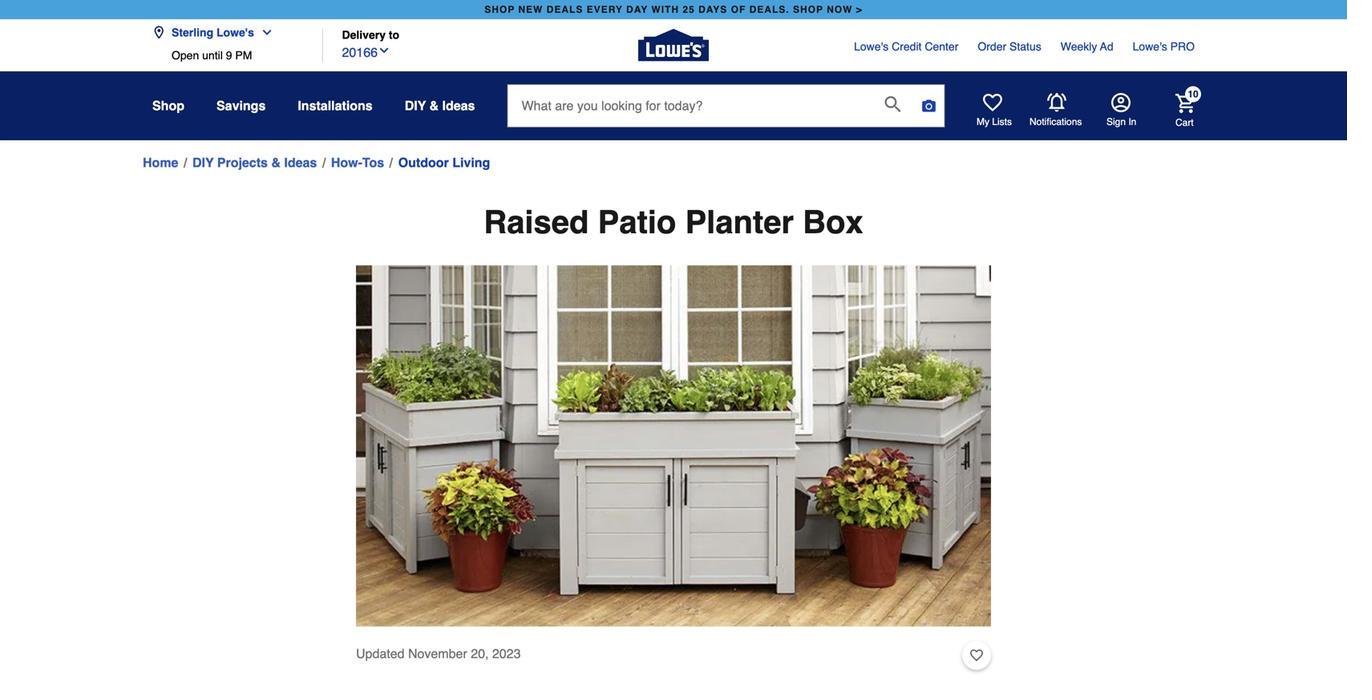 Task type: locate. For each thing, give the bounding box(es) containing it.
2 horizontal spatial lowe's
[[1133, 40, 1168, 53]]

diy left projects
[[192, 155, 214, 170]]

lowe's left pro
[[1133, 40, 1168, 53]]

my
[[977, 116, 990, 128]]

diy projects & ideas link
[[192, 153, 317, 172]]

1 vertical spatial chevron down image
[[378, 44, 391, 57]]

savings
[[217, 98, 266, 113]]

1 horizontal spatial diy
[[405, 98, 426, 113]]

shop
[[152, 98, 184, 113]]

ideas up the living
[[442, 98, 475, 113]]

open until 9 pm
[[172, 49, 252, 62]]

diy inside button
[[405, 98, 426, 113]]

savings button
[[217, 91, 266, 120]]

updated
[[356, 646, 405, 661]]

lowe's inside button
[[217, 26, 254, 39]]

1 horizontal spatial shop
[[793, 4, 824, 15]]

delivery to
[[342, 28, 400, 41]]

sterling lowe's
[[172, 26, 254, 39]]

0 vertical spatial chevron down image
[[254, 26, 273, 39]]

lowe's home improvement cart image
[[1176, 94, 1195, 113]]

1 vertical spatial &
[[271, 155, 281, 170]]

None search field
[[507, 84, 945, 142]]

1 vertical spatial diy
[[192, 155, 214, 170]]

lowe's up 9
[[217, 26, 254, 39]]

0 vertical spatial &
[[430, 98, 439, 113]]

lowe's for lowe's pro
[[1133, 40, 1168, 53]]

chevron down image inside sterling lowe's button
[[254, 26, 273, 39]]

installations
[[298, 98, 373, 113]]

0 horizontal spatial lowe's
[[217, 26, 254, 39]]

1 horizontal spatial ideas
[[442, 98, 475, 113]]

raised patio planter box
[[484, 204, 864, 241]]

november
[[408, 646, 467, 661]]

diy for diy projects & ideas
[[192, 155, 214, 170]]

0 horizontal spatial ideas
[[284, 155, 317, 170]]

order
[[978, 40, 1007, 53]]

home
[[143, 155, 178, 170]]

ideas left how-
[[284, 155, 317, 170]]

shop left "now" in the top right of the page
[[793, 4, 824, 15]]

>
[[857, 4, 863, 15]]

1 horizontal spatial lowe's
[[854, 40, 889, 53]]

20166
[[342, 45, 378, 60]]

0 horizontal spatial diy
[[192, 155, 214, 170]]

planter
[[685, 204, 794, 241]]

weekly ad
[[1061, 40, 1114, 53]]

10
[[1188, 89, 1199, 100]]

lowe's
[[217, 26, 254, 39], [854, 40, 889, 53], [1133, 40, 1168, 53]]

diy
[[405, 98, 426, 113], [192, 155, 214, 170]]

shop button
[[152, 91, 184, 120]]

until
[[202, 49, 223, 62]]

ideas
[[442, 98, 475, 113], [284, 155, 317, 170]]

outdoor living
[[398, 155, 490, 170]]

chevron down image
[[254, 26, 273, 39], [378, 44, 391, 57]]

diy up outdoor
[[405, 98, 426, 113]]

raised
[[484, 204, 589, 241]]

0 vertical spatial ideas
[[442, 98, 475, 113]]

shop new deals every day with 25 days of deals. shop now >
[[485, 4, 863, 15]]

how-tos link
[[331, 153, 384, 172]]

box
[[803, 204, 864, 241]]

ideas inside button
[[442, 98, 475, 113]]

shop left the new
[[485, 4, 515, 15]]

1 vertical spatial ideas
[[284, 155, 317, 170]]

& right projects
[[271, 155, 281, 170]]

lowe's pro
[[1133, 40, 1195, 53]]

1 horizontal spatial chevron down image
[[378, 44, 391, 57]]

order status
[[978, 40, 1042, 53]]

0 horizontal spatial chevron down image
[[254, 26, 273, 39]]

chevron down image inside 20166 button
[[378, 44, 391, 57]]

center
[[925, 40, 959, 53]]

lists
[[993, 116, 1012, 128]]

sign
[[1107, 116, 1126, 128]]

diy projects & ideas
[[192, 155, 317, 170]]

lowe's credit center link
[[854, 39, 959, 55]]

shop
[[485, 4, 515, 15], [793, 4, 824, 15]]

days
[[699, 4, 728, 15]]

& up 'outdoor living'
[[430, 98, 439, 113]]

2023
[[492, 646, 521, 661]]

1 horizontal spatial &
[[430, 98, 439, 113]]

0 vertical spatial diy
[[405, 98, 426, 113]]

my lists
[[977, 116, 1012, 128]]

outdoor living link
[[398, 153, 490, 172]]

20,
[[471, 646, 489, 661]]

1 shop from the left
[[485, 4, 515, 15]]

lowe's home improvement logo image
[[639, 10, 709, 81]]

credit
[[892, 40, 922, 53]]

notifications
[[1030, 116, 1082, 128]]

location image
[[152, 26, 165, 39]]

lowe's credit center
[[854, 40, 959, 53]]

25
[[683, 4, 695, 15]]

0 horizontal spatial shop
[[485, 4, 515, 15]]

&
[[430, 98, 439, 113], [271, 155, 281, 170]]

outdoor
[[398, 155, 449, 170]]

with
[[652, 4, 679, 15]]

lowe's left credit
[[854, 40, 889, 53]]



Task type: describe. For each thing, give the bounding box(es) containing it.
my lists link
[[977, 93, 1012, 128]]

weekly ad link
[[1061, 39, 1114, 55]]

every
[[587, 4, 623, 15]]

now
[[827, 4, 853, 15]]

status
[[1010, 40, 1042, 53]]

& inside button
[[430, 98, 439, 113]]

sign in button
[[1107, 93, 1137, 128]]

order status link
[[978, 39, 1042, 55]]

patio
[[598, 204, 676, 241]]

delivery
[[342, 28, 386, 41]]

new
[[518, 4, 543, 15]]

lowe's home improvement lists image
[[983, 93, 1003, 112]]

day
[[627, 4, 648, 15]]

of
[[731, 4, 746, 15]]

diy & ideas button
[[405, 91, 475, 120]]

weekly
[[1061, 40, 1098, 53]]

lowe's pro link
[[1133, 39, 1195, 55]]

Search Query text field
[[508, 85, 872, 127]]

heart outline image
[[971, 647, 983, 664]]

search image
[[885, 96, 901, 112]]

sign in
[[1107, 116, 1137, 128]]

sterling lowe's button
[[152, 16, 280, 49]]

pm
[[235, 49, 252, 62]]

cart
[[1176, 117, 1194, 128]]

lowe's home improvement account image
[[1112, 93, 1131, 112]]

pro
[[1171, 40, 1195, 53]]

in
[[1129, 116, 1137, 128]]

diy for diy & ideas
[[405, 98, 426, 113]]

deals
[[547, 4, 583, 15]]

shop new deals every day with 25 days of deals. shop now > link
[[481, 0, 866, 19]]

deals.
[[750, 4, 790, 15]]

to
[[389, 28, 400, 41]]

open
[[172, 49, 199, 62]]

0 horizontal spatial &
[[271, 155, 281, 170]]

9
[[226, 49, 232, 62]]

camera image
[[921, 98, 937, 114]]

raised planter box with storage image
[[356, 266, 991, 627]]

how-
[[331, 155, 362, 170]]

updated november 20, 2023
[[356, 646, 521, 661]]

20166 button
[[342, 41, 391, 62]]

projects
[[217, 155, 268, 170]]

tos
[[362, 155, 384, 170]]

lowe's home improvement notification center image
[[1048, 93, 1067, 112]]

how-tos
[[331, 155, 384, 170]]

home link
[[143, 153, 178, 172]]

installations button
[[298, 91, 373, 120]]

sterling
[[172, 26, 213, 39]]

lowe's for lowe's credit center
[[854, 40, 889, 53]]

living
[[453, 155, 490, 170]]

2 shop from the left
[[793, 4, 824, 15]]

diy & ideas
[[405, 98, 475, 113]]

ad
[[1100, 40, 1114, 53]]



Task type: vqa. For each thing, say whether or not it's contained in the screenshot.
the bottommost Use
no



